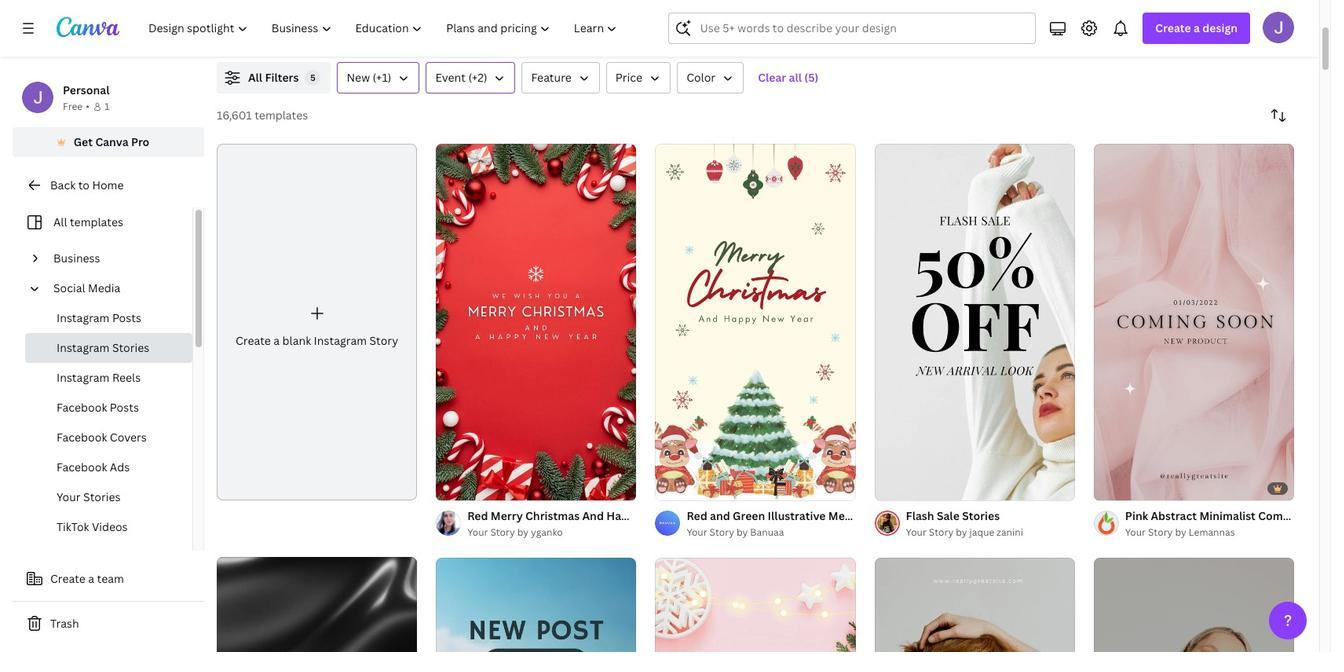 Task type: describe. For each thing, give the bounding box(es) containing it.
tiktok videos
[[57, 519, 128, 534]]

5
[[311, 72, 316, 83]]

create a blank instagram story link
[[217, 144, 417, 500]]

flash
[[907, 508, 935, 523]]

stories inside flash sale stories your story by jaque zanini
[[963, 508, 1000, 523]]

create for create a team
[[50, 571, 86, 586]]

instagram posts link
[[25, 303, 193, 333]]

red merry christmas and happy new year instagram story your story by yganko
[[468, 508, 782, 539]]

ads
[[110, 460, 130, 475]]

new (+1)
[[347, 70, 392, 85]]

christmas
[[526, 508, 580, 523]]

all templates link
[[22, 207, 183, 237]]

facebook for facebook covers
[[57, 430, 107, 445]]

minimalist
[[1200, 508, 1256, 523]]

your stories
[[57, 490, 121, 504]]

feature
[[532, 70, 572, 85]]

story inside create a blank instagram story element
[[370, 333, 399, 348]]

facebook posts link
[[25, 393, 193, 423]]

facebook covers link
[[25, 423, 193, 453]]

color
[[687, 70, 716, 85]]

your down year
[[687, 525, 708, 539]]

16,601
[[217, 108, 252, 123]]

story inside your story by banuaa link
[[710, 525, 735, 539]]

banuaa
[[751, 525, 785, 539]]

pink
[[1126, 508, 1149, 523]]

get canva pro
[[74, 134, 150, 149]]

your inside flash sale stories your story by jaque zanini
[[907, 525, 927, 539]]

create for create a design
[[1156, 20, 1192, 35]]

instagram story templates image
[[960, 0, 1295, 43]]

your story by banuaa
[[687, 525, 785, 539]]

get canva pro button
[[13, 127, 204, 157]]

story inside pink abstract minimalist coming soon  your story by lemannas
[[1149, 525, 1174, 539]]

red merry christmas and happy new year instagram story image
[[436, 144, 637, 500]]

facebook ads
[[57, 460, 130, 475]]

all
[[789, 70, 802, 85]]

create for create a blank instagram story
[[236, 333, 271, 348]]

create a design
[[1156, 20, 1238, 35]]

16,601 templates
[[217, 108, 308, 123]]

stories for your stories
[[83, 490, 121, 504]]

media
[[88, 281, 120, 295]]

instagram inside red merry christmas and happy new year instagram story your story by yganko
[[697, 508, 751, 523]]

lemannas
[[1190, 525, 1236, 539]]

new (+1) button
[[337, 62, 420, 94]]

price
[[616, 70, 643, 85]]

to
[[78, 178, 90, 193]]

by inside flash sale stories your story by jaque zanini
[[956, 525, 968, 539]]

instagram right blank
[[314, 333, 367, 348]]

clear all (5) button
[[751, 62, 827, 94]]

your up the tiktok at the bottom left of the page
[[57, 490, 81, 504]]

a for design
[[1194, 20, 1201, 35]]

trash
[[50, 616, 79, 631]]

create a design button
[[1144, 13, 1251, 44]]

pink abstract minimalist coming soon  your story by lemannas
[[1126, 508, 1332, 539]]

pink abstract minimalist coming soon instagram story image
[[1094, 144, 1295, 500]]

blank
[[283, 333, 311, 348]]

templates for all templates
[[70, 215, 123, 229]]

•
[[86, 100, 90, 113]]

facebook for facebook ads
[[57, 460, 107, 475]]

your story by banuaa link
[[687, 525, 856, 540]]

year
[[671, 508, 694, 523]]

get
[[74, 134, 93, 149]]

merry
[[491, 508, 523, 523]]

back
[[50, 178, 76, 193]]

instagram reels
[[57, 370, 141, 385]]

your inside pink abstract minimalist coming soon  your story by lemannas
[[1126, 525, 1147, 539]]

design
[[1203, 20, 1238, 35]]

and
[[583, 508, 604, 523]]

event (+2)
[[436, 70, 488, 85]]

2 by from the left
[[737, 525, 748, 539]]

your inside red merry christmas and happy new year instagram story your story by yganko
[[468, 525, 488, 539]]

covers
[[110, 430, 147, 445]]

red merry christmas and happy new year instagram story link
[[468, 507, 782, 525]]

(5)
[[805, 70, 819, 85]]

flash sale stories link
[[907, 507, 1024, 525]]

filters
[[265, 70, 299, 85]]

facebook covers
[[57, 430, 147, 445]]

social
[[53, 281, 85, 295]]

a for blank
[[274, 333, 280, 348]]

instagram for instagram posts
[[57, 310, 110, 325]]

(+1)
[[373, 70, 392, 85]]

pink abstract minimalist coming soon link
[[1126, 507, 1332, 525]]

jaque
[[970, 525, 995, 539]]

home
[[92, 178, 124, 193]]

back to home link
[[13, 170, 204, 201]]

abstract
[[1152, 508, 1198, 523]]

all filters
[[248, 70, 299, 85]]

instagram reels link
[[25, 363, 193, 393]]

a for team
[[88, 571, 94, 586]]

facebook for facebook posts
[[57, 400, 107, 415]]



Task type: locate. For each thing, give the bounding box(es) containing it.
facebook down instagram reels
[[57, 400, 107, 415]]

create inside button
[[50, 571, 86, 586]]

1 facebook from the top
[[57, 400, 107, 415]]

Search search field
[[701, 13, 1027, 43]]

0 horizontal spatial all
[[53, 215, 67, 229]]

0 vertical spatial new
[[347, 70, 370, 85]]

pro
[[131, 134, 150, 149]]

posts
[[112, 310, 141, 325], [110, 400, 139, 415]]

templates down filters
[[255, 108, 308, 123]]

facebook
[[57, 400, 107, 415], [57, 430, 107, 445], [57, 460, 107, 475]]

3 facebook from the top
[[57, 460, 107, 475]]

1 vertical spatial new
[[645, 508, 668, 523]]

3 by from the left
[[956, 525, 968, 539]]

all templates
[[53, 215, 123, 229]]

by down flash sale stories link
[[956, 525, 968, 539]]

pink modern merry christmas instagram story image
[[656, 558, 856, 652]]

a inside dropdown button
[[1194, 20, 1201, 35]]

facebook up your stories
[[57, 460, 107, 475]]

by down merry at the left
[[518, 525, 529, 539]]

1 horizontal spatial create
[[236, 333, 271, 348]]

1 vertical spatial stories
[[83, 490, 121, 504]]

story inside flash sale stories your story by jaque zanini
[[929, 525, 954, 539]]

instagram posts
[[57, 310, 141, 325]]

canva
[[95, 134, 129, 149]]

your story by yganko link
[[468, 525, 637, 540]]

None search field
[[669, 13, 1037, 44]]

2 vertical spatial stories
[[963, 508, 1000, 523]]

all for all templates
[[53, 215, 67, 229]]

1 vertical spatial facebook
[[57, 430, 107, 445]]

1 vertical spatial a
[[274, 333, 280, 348]]

videos
[[92, 519, 128, 534]]

1 horizontal spatial all
[[248, 70, 263, 85]]

create a team
[[50, 571, 124, 586]]

0 vertical spatial templates
[[255, 108, 308, 123]]

create a blank instagram story
[[236, 333, 399, 348]]

2 vertical spatial facebook
[[57, 460, 107, 475]]

jacob simon image
[[1264, 12, 1295, 43]]

instagram stories
[[57, 340, 150, 355]]

new left year
[[645, 508, 668, 523]]

zanini
[[997, 525, 1024, 539]]

1 vertical spatial posts
[[110, 400, 139, 415]]

clear
[[758, 70, 787, 85]]

by inside pink abstract minimalist coming soon  your story by lemannas
[[1176, 525, 1187, 539]]

free •
[[63, 100, 90, 113]]

red and green illustrative merry christmas and happy new year instagram stroy image
[[656, 144, 856, 500]]

business
[[53, 251, 100, 266]]

all for all filters
[[248, 70, 263, 85]]

1
[[104, 100, 109, 113]]

event
[[436, 70, 466, 85]]

trash link
[[13, 608, 204, 640]]

by inside red merry christmas and happy new year instagram story your story by yganko
[[518, 525, 529, 539]]

templates for 16,601 templates
[[255, 108, 308, 123]]

your story by jaque zanini link
[[907, 525, 1024, 540]]

stories down facebook ads link
[[83, 490, 121, 504]]

posts down the social media link
[[112, 310, 141, 325]]

back to home
[[50, 178, 124, 193]]

new
[[347, 70, 370, 85], [645, 508, 668, 523]]

a left blank
[[274, 333, 280, 348]]

posts for instagram posts
[[112, 310, 141, 325]]

0 horizontal spatial templates
[[70, 215, 123, 229]]

instagram up instagram reels
[[57, 340, 110, 355]]

0 vertical spatial create
[[1156, 20, 1192, 35]]

your story by lemannas link
[[1126, 525, 1295, 540]]

business link
[[47, 244, 183, 273]]

1 horizontal spatial a
[[274, 333, 280, 348]]

a inside button
[[88, 571, 94, 586]]

2 vertical spatial create
[[50, 571, 86, 586]]

white minimal fashion new product collection marketing - your story image
[[875, 558, 1076, 652]]

create left blank
[[236, 333, 271, 348]]

instagram up your story by banuaa
[[697, 508, 751, 523]]

your down red
[[468, 525, 488, 539]]

feature button
[[522, 62, 600, 94]]

create left team
[[50, 571, 86, 586]]

flash sale stories your story by jaque zanini
[[907, 508, 1024, 539]]

2 horizontal spatial a
[[1194, 20, 1201, 35]]

1 vertical spatial create
[[236, 333, 271, 348]]

new inside button
[[347, 70, 370, 85]]

instagram down social media
[[57, 310, 110, 325]]

templates
[[255, 108, 308, 123], [70, 215, 123, 229]]

create
[[1156, 20, 1192, 35], [236, 333, 271, 348], [50, 571, 86, 586]]

5 filter options selected element
[[305, 70, 321, 86]]

stories
[[112, 340, 150, 355], [83, 490, 121, 504], [963, 508, 1000, 523]]

price button
[[607, 62, 671, 94]]

new left (+1)
[[347, 70, 370, 85]]

facebook posts
[[57, 400, 139, 415]]

2 horizontal spatial create
[[1156, 20, 1192, 35]]

posts for facebook posts
[[110, 400, 139, 415]]

0 vertical spatial a
[[1194, 20, 1201, 35]]

instagram for instagram stories
[[57, 340, 110, 355]]

clear all (5)
[[758, 70, 819, 85]]

0 vertical spatial all
[[248, 70, 263, 85]]

0 vertical spatial posts
[[112, 310, 141, 325]]

red
[[468, 508, 488, 523]]

reels
[[112, 370, 141, 385]]

create a team button
[[13, 563, 204, 595]]

all down "back"
[[53, 215, 67, 229]]

instagram inside "link"
[[57, 370, 110, 385]]

create inside dropdown button
[[1156, 20, 1192, 35]]

instagram up the facebook posts
[[57, 370, 110, 385]]

fashion shop now - new product sale - instagram story image
[[1094, 558, 1295, 652]]

by
[[518, 525, 529, 539], [737, 525, 748, 539], [956, 525, 968, 539], [1176, 525, 1187, 539]]

1 horizontal spatial templates
[[255, 108, 308, 123]]

social media
[[53, 281, 120, 295]]

top level navigation element
[[138, 13, 631, 44]]

instagram for instagram reels
[[57, 370, 110, 385]]

yganko
[[531, 525, 563, 539]]

team
[[97, 571, 124, 586]]

0 vertical spatial facebook
[[57, 400, 107, 415]]

0 horizontal spatial new
[[347, 70, 370, 85]]

(+2)
[[469, 70, 488, 85]]

tiktok videos link
[[25, 512, 193, 542]]

facebook ads link
[[25, 453, 193, 482]]

Sort by button
[[1264, 100, 1295, 131]]

0 horizontal spatial a
[[88, 571, 94, 586]]

stories for instagram stories
[[112, 340, 150, 355]]

instagram
[[57, 310, 110, 325], [314, 333, 367, 348], [57, 340, 110, 355], [57, 370, 110, 385], [697, 508, 751, 523]]

stories up 'reels'
[[112, 340, 150, 355]]

story
[[370, 333, 399, 348], [753, 508, 782, 523], [491, 525, 515, 539], [710, 525, 735, 539], [929, 525, 954, 539], [1149, 525, 1174, 539]]

event (+2) button
[[426, 62, 516, 94]]

a left team
[[88, 571, 94, 586]]

1 vertical spatial templates
[[70, 215, 123, 229]]

flash sale stories image
[[875, 144, 1076, 500]]

by left banuaa
[[737, 525, 748, 539]]

your down flash
[[907, 525, 927, 539]]

by down abstract
[[1176, 525, 1187, 539]]

a left design
[[1194, 20, 1201, 35]]

personal
[[63, 83, 110, 97]]

tiktok
[[57, 519, 89, 534]]

new inside red merry christmas and happy new year instagram story your story by yganko
[[645, 508, 668, 523]]

all inside "all templates" link
[[53, 215, 67, 229]]

coming
[[1259, 508, 1300, 523]]

0 horizontal spatial create
[[50, 571, 86, 586]]

color button
[[677, 62, 744, 94]]

new post for social media with phone screen and blurred background image
[[436, 558, 637, 652]]

happy
[[607, 508, 642, 523]]

your down pink
[[1126, 525, 1147, 539]]

your
[[57, 490, 81, 504], [468, 525, 488, 539], [687, 525, 708, 539], [907, 525, 927, 539], [1126, 525, 1147, 539]]

1 vertical spatial all
[[53, 215, 67, 229]]

facebook up facebook ads
[[57, 430, 107, 445]]

0 vertical spatial stories
[[112, 340, 150, 355]]

templates down back to home
[[70, 215, 123, 229]]

free
[[63, 100, 83, 113]]

create a blank instagram story element
[[217, 144, 417, 500]]

1 by from the left
[[518, 525, 529, 539]]

your stories link
[[25, 482, 193, 512]]

create left design
[[1156, 20, 1192, 35]]

sale
[[937, 508, 960, 523]]

4 by from the left
[[1176, 525, 1187, 539]]

2 vertical spatial a
[[88, 571, 94, 586]]

1 horizontal spatial new
[[645, 508, 668, 523]]

2 facebook from the top
[[57, 430, 107, 445]]

social media link
[[47, 273, 183, 303]]

stories up jaque
[[963, 508, 1000, 523]]

posts down 'reels'
[[110, 400, 139, 415]]

all left filters
[[248, 70, 263, 85]]

a
[[1194, 20, 1201, 35], [274, 333, 280, 348], [88, 571, 94, 586]]



Task type: vqa. For each thing, say whether or not it's contained in the screenshot.
No colour image
no



